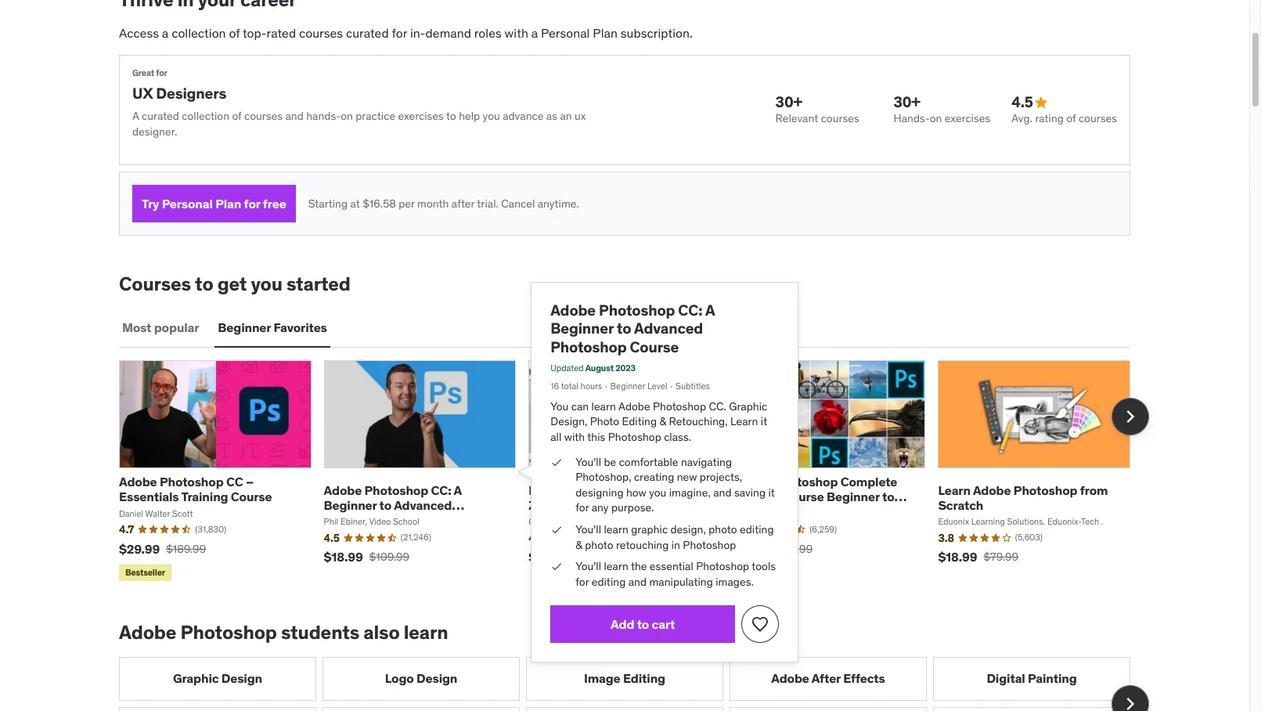 Task type: locate. For each thing, give the bounding box(es) containing it.
course up (21,246)
[[391, 512, 432, 528]]

it right saving
[[769, 485, 775, 500]]

xsmall image
[[551, 455, 563, 470]]

exercises left avg.
[[945, 111, 991, 125]]

1 vertical spatial curated
[[142, 109, 179, 123]]

designer.
[[132, 124, 177, 138]]

course inside 'adobe photoshop cc: a beginner to advanced photoshop course'
[[391, 512, 432, 528]]

& down designing
[[576, 538, 583, 552]]

1 vertical spatial learn
[[939, 482, 971, 498]]

4.5 inside the thrive in your career element
[[1012, 93, 1034, 111]]

adobe inside adobe photoshop complete mastery course beginner to advanced
[[734, 474, 772, 490]]

1 horizontal spatial with
[[564, 430, 585, 444]]

of
[[229, 25, 240, 41], [232, 109, 242, 123], [1067, 111, 1077, 125]]

0 horizontal spatial plan
[[216, 196, 241, 211]]

a for adobe photoshop cc: a beginner to advanced photoshop course
[[454, 482, 462, 498]]

2 vertical spatial you
[[649, 485, 667, 500]]

1 horizontal spatial learn
[[939, 482, 971, 498]]

photoshop right saving
[[774, 474, 838, 490]]

0 horizontal spatial with
[[505, 25, 529, 41]]

photoshop inside adobe photoshop complete mastery course beginner to advanced
[[774, 474, 838, 490]]

courses
[[299, 25, 343, 41], [244, 109, 283, 123], [821, 111, 860, 125], [1079, 111, 1118, 125]]

editing right photo
[[622, 415, 657, 429]]

1 vertical spatial carousel element
[[119, 657, 1150, 711]]

a right the access
[[162, 25, 169, 41]]

0 horizontal spatial editing
[[592, 575, 626, 589]]

adobe for adobe photoshop cc: a beginner to advanced photoshop course updated august 2023
[[551, 301, 596, 319]]

essentials
[[119, 489, 179, 505]]

cc: up (21,246)
[[431, 482, 452, 498]]

1 horizontal spatial cc:
[[679, 301, 703, 319]]

painting
[[1028, 671, 1077, 686]]

2 vertical spatial a
[[454, 482, 462, 498]]

an
[[560, 109, 572, 123]]

0 vertical spatial and
[[285, 109, 304, 123]]

starting at $16.58 per month after trial. cancel anytime.
[[308, 196, 580, 210]]

30+ hands-on exercises
[[894, 93, 991, 125]]

1 horizontal spatial editing
[[740, 522, 774, 536]]

0 horizontal spatial it
[[761, 415, 768, 429]]

adobe inside adobe photoshop cc – essentials training course
[[119, 474, 157, 490]]

designing
[[576, 485, 624, 500]]

curated up the designer. at left top
[[142, 109, 179, 123]]

you'll inside the you'll be comfortable navigating photoshop, creating new projects, designing how you imagine, and saving it for any purpose.
[[576, 455, 602, 469]]

2 you'll from the top
[[576, 522, 602, 536]]

and inside great for ux designers a curated collection of courses and hands-on practice exercises to help you advance as an ux designer.
[[285, 109, 304, 123]]

& up class.
[[660, 415, 667, 429]]

for
[[392, 25, 407, 41], [156, 67, 167, 78], [244, 196, 260, 211], [576, 501, 589, 515], [576, 575, 589, 589]]

1 next image from the top
[[1119, 404, 1144, 429]]

personal right try
[[162, 196, 213, 211]]

1 a from the left
[[162, 25, 169, 41]]

learn up photo
[[592, 399, 616, 413]]

courses to get you started
[[119, 272, 351, 296]]

saving
[[735, 485, 766, 500]]

1 vertical spatial photo
[[585, 538, 614, 552]]

to up video
[[380, 497, 392, 513]]

photoshop left cc
[[160, 474, 224, 490]]

adobe photoshop cc: a beginner to advanced photoshop course
[[324, 482, 462, 528]]

beginner inside 'adobe photoshop cc: a beginner to advanced photoshop course'
[[324, 497, 377, 513]]

0 horizontal spatial graphic
[[173, 671, 219, 686]]

for right great
[[156, 67, 167, 78]]

1 horizontal spatial adobe photoshop cc: a beginner to advanced photoshop course link
[[551, 301, 715, 356]]

design,
[[551, 415, 588, 429]]

0 horizontal spatial photo
[[585, 538, 614, 552]]

0 vertical spatial you'll
[[576, 455, 602, 469]]

photoshop up images.
[[696, 559, 750, 573]]

wishlist image
[[751, 615, 770, 634]]

0 vertical spatial next image
[[1119, 404, 1144, 429]]

adobe inside 'adobe photoshop cc: a beginner to advanced photoshop course'
[[324, 482, 362, 498]]

0 horizontal spatial 4.5
[[324, 531, 340, 545]]

2 horizontal spatial advanced
[[734, 504, 792, 520]]

1 horizontal spatial 30+
[[894, 93, 921, 111]]

0 horizontal spatial adobe photoshop cc: a beginner to advanced photoshop course link
[[324, 482, 465, 528]]

hands-
[[894, 111, 930, 125]]

adobe for adobe photoshop students also learn
[[119, 620, 176, 645]]

1 vertical spatial plan
[[216, 196, 241, 211]]

advanced inside 'adobe photoshop cc: a beginner to advanced photoshop course'
[[394, 497, 452, 513]]

exercises right practice
[[398, 109, 444, 123]]

adobe photoshop cc – essentials training course link
[[119, 474, 272, 505]]

1 vertical spatial editing
[[592, 575, 626, 589]]

any
[[592, 501, 609, 515]]

a inside adobe photoshop cc: a beginner to advanced photoshop course updated august 2023
[[706, 301, 715, 319]]

curated inside great for ux designers a curated collection of courses and hands-on practice exercises to help you advance as an ux designer.
[[142, 109, 179, 123]]

to left cart
[[637, 616, 650, 632]]

a inside great for ux designers a curated collection of courses and hands-on practice exercises to help you advance as an ux designer.
[[132, 109, 139, 123]]

for up add to cart button
[[576, 575, 589, 589]]

cc: up subtitles
[[679, 301, 703, 319]]

for left in-
[[392, 25, 407, 41]]

cancel
[[501, 196, 535, 210]]

a right roles at the top left of the page
[[532, 25, 538, 41]]

1 horizontal spatial 4.5
[[1012, 93, 1034, 111]]

students
[[281, 620, 360, 645]]

1 vertical spatial editing
[[623, 671, 666, 686]]

0 vertical spatial plan
[[593, 25, 618, 41]]

2 horizontal spatial a
[[706, 301, 715, 319]]

2 horizontal spatial you
[[649, 485, 667, 500]]

1 vertical spatial next image
[[1119, 691, 1144, 711]]

1 horizontal spatial exercises
[[945, 111, 991, 125]]

learn adobe photoshop from scratch link
[[939, 482, 1109, 513]]

&
[[660, 415, 667, 429], [576, 538, 583, 552]]

essential
[[650, 559, 694, 573]]

0 vertical spatial learn
[[731, 415, 759, 429]]

with right roles at the top left of the page
[[505, 25, 529, 41]]

new
[[677, 470, 697, 484]]

2 design from the left
[[417, 671, 458, 686]]

graphic inside "link"
[[173, 671, 219, 686]]

1 vertical spatial graphic
[[173, 671, 219, 686]]

it
[[761, 415, 768, 429], [769, 485, 775, 500]]

0 horizontal spatial and
[[285, 109, 304, 123]]

1 design from the left
[[221, 671, 262, 686]]

photoshop up 2023
[[599, 301, 675, 319]]

design for logo design
[[417, 671, 458, 686]]

adobe photoshop cc: a beginner to advanced photoshop course link up (21,246)
[[324, 482, 465, 528]]

rating
[[1036, 111, 1064, 125]]

1 vertical spatial collection
[[182, 109, 230, 123]]

and inside the you'll be comfortable navigating photoshop, creating new projects, designing how you imagine, and saving it for any purpose.
[[714, 485, 732, 500]]

course right mastery
[[783, 489, 825, 505]]

plan left free at the top
[[216, 196, 241, 211]]

design right logo
[[417, 671, 458, 686]]

design down 'adobe photoshop students also learn'
[[221, 671, 262, 686]]

learn left the
[[604, 559, 629, 573]]

carousel element
[[119, 360, 1150, 584], [119, 657, 1150, 711]]

advanced inside adobe photoshop cc: a beginner to advanced photoshop course updated august 2023
[[634, 319, 704, 338]]

you can learn adobe photoshop cc. graphic design, photo editing & retouching,  learn it all with this photoshop class.
[[551, 399, 768, 444]]

advanced up 2023
[[634, 319, 704, 338]]

try personal plan for free
[[142, 196, 286, 211]]

adobe photoshop complete mastery course beginner to advanced
[[734, 474, 898, 520]]

4.5 left rating
[[1012, 93, 1034, 111]]

2 carousel element from the top
[[119, 657, 1150, 711]]

exercises
[[398, 109, 444, 123], [945, 111, 991, 125]]

0 horizontal spatial exercises
[[398, 109, 444, 123]]

cc: inside 'adobe photoshop cc: a beginner to advanced photoshop course'
[[431, 482, 452, 498]]

adobe after effects link
[[730, 657, 927, 701]]

1 horizontal spatial graphic
[[729, 399, 768, 413]]

0 horizontal spatial a
[[162, 25, 169, 41]]

0 vertical spatial adobe photoshop cc: a beginner to advanced photoshop course link
[[551, 301, 715, 356]]

hours
[[581, 381, 603, 392]]

plan
[[593, 25, 618, 41], [216, 196, 241, 211]]

plan inside try personal plan for free link
[[216, 196, 241, 211]]

0 horizontal spatial curated
[[142, 109, 179, 123]]

you
[[483, 109, 500, 123], [251, 272, 283, 296], [649, 485, 667, 500]]

2 vertical spatial you'll
[[576, 559, 602, 573]]

1 vertical spatial with
[[564, 430, 585, 444]]

curated left in-
[[346, 25, 389, 41]]

small image
[[1034, 94, 1049, 110]]

and left hands- on the top left of the page
[[285, 109, 304, 123]]

1 horizontal spatial design
[[417, 671, 458, 686]]

beginner
[[551, 319, 614, 338], [218, 319, 271, 335], [611, 381, 646, 392], [827, 489, 880, 505], [324, 497, 377, 513]]

photoshop
[[599, 301, 675, 319], [551, 337, 627, 356], [653, 399, 707, 413], [608, 430, 662, 444], [160, 474, 224, 490], [774, 474, 838, 490], [365, 482, 429, 498], [1014, 482, 1078, 498], [324, 512, 388, 528], [683, 538, 737, 552], [696, 559, 750, 573], [181, 620, 277, 645]]

courses left hands- on the top left of the page
[[244, 109, 283, 123]]

1 carousel element from the top
[[119, 360, 1150, 584]]

you'll down any
[[576, 522, 602, 536]]

you'll inside the you'll learn the essential photoshop tools for editing and manipulating images.
[[576, 559, 602, 573]]

as
[[547, 109, 558, 123]]

photoshop left from
[[1014, 482, 1078, 498]]

cc
[[226, 474, 243, 490]]

1 vertical spatial and
[[714, 485, 732, 500]]

1 vertical spatial it
[[769, 485, 775, 500]]

photoshop up the comfortable
[[608, 430, 662, 444]]

1 horizontal spatial &
[[660, 415, 667, 429]]

designers
[[156, 84, 227, 102]]

cc: inside adobe photoshop cc: a beginner to advanced photoshop course updated august 2023
[[679, 301, 703, 319]]

you inside the you'll be comfortable navigating photoshop, creating new projects, designing how you imagine, and saving it for any purpose.
[[649, 485, 667, 500]]

creating
[[634, 470, 675, 484]]

adobe for adobe photoshop cc: a beginner to advanced photoshop course
[[324, 482, 362, 498]]

total
[[561, 381, 579, 392]]

2 vertical spatial and
[[629, 575, 647, 589]]

0 horizontal spatial design
[[221, 671, 262, 686]]

help
[[459, 109, 480, 123]]

1 horizontal spatial a
[[532, 25, 538, 41]]

you right help
[[483, 109, 500, 123]]

logo design
[[385, 671, 458, 686]]

advanced inside adobe photoshop complete mastery course beginner to advanced
[[734, 504, 792, 520]]

to inside adobe photoshop cc: a beginner to advanced photoshop course updated august 2023
[[617, 319, 632, 338]]

2 horizontal spatial and
[[714, 485, 732, 500]]

2 next image from the top
[[1119, 691, 1144, 711]]

retouching,
[[669, 415, 728, 429]]

collection left top-
[[172, 25, 226, 41]]

1 horizontal spatial plan
[[593, 25, 618, 41]]

graphic design
[[173, 671, 262, 686]]

0 vertical spatial personal
[[541, 25, 590, 41]]

manipulating
[[650, 575, 713, 589]]

thrive in your career element
[[119, 0, 1131, 236]]

to up 2023
[[617, 319, 632, 338]]

ux designers link
[[132, 84, 227, 102]]

editing up add
[[592, 575, 626, 589]]

you'll inside you'll learn graphic design, photo editing & photo retouching in photoshop
[[576, 522, 602, 536]]

0 vertical spatial with
[[505, 25, 529, 41]]

it right retouching, on the right bottom of page
[[761, 415, 768, 429]]

learn inside learn adobe photoshop from scratch
[[939, 482, 971, 498]]

0 vertical spatial xsmall image
[[551, 522, 563, 538]]

1 horizontal spatial a
[[454, 482, 462, 498]]

tools
[[752, 559, 776, 573]]

1 30+ from the left
[[776, 93, 803, 111]]

1 horizontal spatial it
[[769, 485, 775, 500]]

0 vertical spatial you
[[483, 109, 500, 123]]

beginner inside adobe photoshop complete mastery course beginner to advanced
[[827, 489, 880, 505]]

adobe photoshop cc – essentials training course
[[119, 474, 272, 505]]

you down creating
[[649, 485, 667, 500]]

try
[[142, 196, 159, 211]]

to left 'get'
[[195, 272, 214, 296]]

0 vertical spatial it
[[761, 415, 768, 429]]

course up 2023
[[630, 337, 679, 356]]

starting
[[308, 196, 348, 210]]

1 horizontal spatial you
[[483, 109, 500, 123]]

to inside great for ux designers a curated collection of courses and hands-on practice exercises to help you advance as an ux designer.
[[446, 109, 456, 123]]

collection down the "designers"
[[182, 109, 230, 123]]

1 horizontal spatial advanced
[[634, 319, 704, 338]]

hands-
[[306, 109, 341, 123]]

started
[[287, 272, 351, 296]]

editing down mastery
[[740, 522, 774, 536]]

for inside the you'll learn the essential photoshop tools for editing and manipulating images.
[[576, 575, 589, 589]]

advanced down saving
[[734, 504, 792, 520]]

1 you'll from the top
[[576, 455, 602, 469]]

advanced up the school
[[394, 497, 452, 513]]

2 xsmall image from the top
[[551, 559, 563, 575]]

0 horizontal spatial advanced
[[394, 497, 452, 513]]

you'll for you'll learn graphic design, photo editing & photo retouching in photoshop
[[576, 522, 602, 536]]

with
[[505, 25, 529, 41], [564, 430, 585, 444]]

courses right rated
[[299, 25, 343, 41]]

0 vertical spatial editing
[[740, 522, 774, 536]]

2023
[[616, 363, 636, 374]]

on inside 30+ hands-on exercises
[[930, 111, 943, 125]]

0 vertical spatial carousel element
[[119, 360, 1150, 584]]

top-
[[243, 25, 267, 41]]

add to cart
[[611, 616, 675, 632]]

editing inside you'll learn graphic design, photo editing & photo retouching in photoshop
[[740, 522, 774, 536]]

4.5 down "phil"
[[324, 531, 340, 545]]

0 vertical spatial curated
[[346, 25, 389, 41]]

also
[[364, 620, 400, 645]]

photo down any
[[585, 538, 614, 552]]

1 horizontal spatial on
[[930, 111, 943, 125]]

0 horizontal spatial personal
[[162, 196, 213, 211]]

adobe
[[551, 301, 596, 319], [619, 399, 651, 413], [119, 474, 157, 490], [734, 474, 772, 490], [324, 482, 362, 498], [974, 482, 1012, 498], [119, 620, 176, 645], [772, 671, 810, 686]]

0 horizontal spatial you
[[251, 272, 283, 296]]

1 xsmall image from the top
[[551, 522, 563, 538]]

adobe inside learn adobe photoshop from scratch
[[974, 482, 1012, 498]]

editing right image
[[623, 671, 666, 686]]

you'll for you'll be comfortable navigating photoshop, creating new projects, designing how you imagine, and saving it for any purpose.
[[576, 455, 602, 469]]

a inside 'adobe photoshop cc: a beginner to advanced photoshop course'
[[454, 482, 462, 498]]

avg.
[[1012, 111, 1033, 125]]

0 vertical spatial a
[[132, 109, 139, 123]]

with down design,
[[564, 430, 585, 444]]

logo
[[385, 671, 414, 686]]

course right training
[[231, 489, 272, 505]]

$18.99
[[324, 549, 363, 565]]

adobe photoshop cc: a beginner to advanced photoshop course link up 2023
[[551, 301, 715, 356]]

ux
[[132, 84, 153, 102]]

you'll left the
[[576, 559, 602, 573]]

month
[[418, 196, 449, 210]]

0 vertical spatial cc:
[[679, 301, 703, 319]]

3 you'll from the top
[[576, 559, 602, 573]]

1 vertical spatial cc:
[[431, 482, 452, 498]]

carousel element containing adobe photoshop cc – essentials training course
[[119, 360, 1150, 584]]

0 horizontal spatial 30+
[[776, 93, 803, 111]]

1 horizontal spatial curated
[[346, 25, 389, 41]]

and down the
[[629, 575, 647, 589]]

0 vertical spatial 4.5
[[1012, 93, 1034, 111]]

try personal plan for free link
[[132, 185, 296, 223]]

next image
[[1119, 404, 1144, 429], [1119, 691, 1144, 711]]

photo right design,
[[709, 522, 738, 536]]

a
[[162, 25, 169, 41], [532, 25, 538, 41]]

photoshop down subtitles
[[653, 399, 707, 413]]

advanced for adobe photoshop cc: a beginner to advanced photoshop course updated august 2023
[[634, 319, 704, 338]]

1 horizontal spatial and
[[629, 575, 647, 589]]

0 horizontal spatial cc:
[[431, 482, 452, 498]]

to left help
[[446, 109, 456, 123]]

1 vertical spatial personal
[[162, 196, 213, 211]]

0 horizontal spatial learn
[[731, 415, 759, 429]]

photoshop inside you'll learn graphic design, photo editing & photo retouching in photoshop
[[683, 538, 737, 552]]

0 vertical spatial graphic
[[729, 399, 768, 413]]

0 vertical spatial &
[[660, 415, 667, 429]]

0 horizontal spatial a
[[132, 109, 139, 123]]

1 vertical spatial a
[[706, 301, 715, 319]]

for left any
[[576, 501, 589, 515]]

adobe for adobe after effects
[[772, 671, 810, 686]]

per
[[399, 196, 415, 210]]

design inside "link"
[[221, 671, 262, 686]]

1 vertical spatial adobe photoshop cc: a beginner to advanced photoshop course link
[[324, 482, 465, 528]]

personal right roles at the top left of the page
[[541, 25, 590, 41]]

graphic inside you can learn adobe photoshop cc. graphic design, photo editing & retouching,  learn it all with this photoshop class.
[[729, 399, 768, 413]]

1 vertical spatial &
[[576, 538, 583, 552]]

1 vertical spatial you'll
[[576, 522, 602, 536]]

1 vertical spatial xsmall image
[[551, 559, 563, 575]]

courses right relevant
[[821, 111, 860, 125]]

exercises inside great for ux designers a curated collection of courses and hands-on practice exercises to help you advance as an ux designer.
[[398, 109, 444, 123]]

on
[[341, 109, 353, 123], [930, 111, 943, 125]]

30+ inside 30+ hands-on exercises
[[894, 93, 921, 111]]

and down projects,
[[714, 485, 732, 500]]

you'll up photoshop,
[[576, 455, 602, 469]]

you right 'get'
[[251, 272, 283, 296]]

0 vertical spatial editing
[[622, 415, 657, 429]]

0 horizontal spatial &
[[576, 538, 583, 552]]

2 30+ from the left
[[894, 93, 921, 111]]

1 horizontal spatial photo
[[709, 522, 738, 536]]

retouching
[[616, 538, 669, 552]]

learn down any
[[604, 522, 629, 536]]

xsmall image
[[551, 522, 563, 538], [551, 559, 563, 575]]

adobe photoshop students also learn
[[119, 620, 448, 645]]

it inside you can learn adobe photoshop cc. graphic design, photo editing & retouching,  learn it all with this photoshop class.
[[761, 415, 768, 429]]

photoshop,
[[576, 470, 632, 484]]

roles
[[475, 25, 502, 41]]

adobe inside adobe photoshop cc: a beginner to advanced photoshop course updated august 2023
[[551, 301, 596, 319]]

of inside great for ux designers a curated collection of courses and hands-on practice exercises to help you advance as an ux designer.
[[232, 109, 242, 123]]

photoshop down design,
[[683, 538, 737, 552]]

cc: for adobe photoshop cc: a beginner to advanced photoshop course
[[431, 482, 452, 498]]

editing
[[622, 415, 657, 429], [623, 671, 666, 686]]

30+
[[776, 93, 803, 111], [894, 93, 921, 111]]

beginner inside adobe photoshop cc: a beginner to advanced photoshop course updated august 2023
[[551, 319, 614, 338]]

1 vertical spatial 4.5
[[324, 531, 340, 545]]

plan left 'subscription.'
[[593, 25, 618, 41]]

you'll learn the essential photoshop tools for editing and manipulating images.
[[576, 559, 776, 589]]

image editing
[[584, 671, 666, 686]]

most
[[122, 319, 151, 335]]

to left scratch
[[883, 489, 895, 505]]

0 horizontal spatial on
[[341, 109, 353, 123]]

after
[[452, 196, 475, 210]]

next image for learn adobe photoshop from scratch
[[1119, 404, 1144, 429]]

xsmall image for &
[[551, 522, 563, 538]]

30+ inside 30+ relevant courses
[[776, 93, 803, 111]]



Task type: describe. For each thing, give the bounding box(es) containing it.
most popular
[[122, 319, 199, 335]]

subtitles
[[676, 381, 710, 392]]

carousel element containing graphic design
[[119, 657, 1150, 711]]

favorites
[[274, 319, 327, 335]]

you inside great for ux designers a curated collection of courses and hands-on practice exercises to help you advance as an ux designer.
[[483, 109, 500, 123]]

rated
[[267, 25, 296, 41]]

design,
[[671, 522, 706, 536]]

phil ebiner, video school
[[324, 516, 420, 527]]

editing inside you can learn adobe photoshop cc. graphic design, photo editing & retouching,  learn it all with this photoshop class.
[[622, 415, 657, 429]]

on inside great for ux designers a curated collection of courses and hands-on practice exercises to help you advance as an ux designer.
[[341, 109, 353, 123]]

adobe photoshop cc: a beginner to advanced photoshop course link for (21,246)
[[324, 482, 465, 528]]

& inside you'll learn graphic design, photo editing & photo retouching in photoshop
[[576, 538, 583, 552]]

for inside the you'll be comfortable navigating photoshop, creating new projects, designing how you imagine, and saving it for any purpose.
[[576, 501, 589, 515]]

digital painting link
[[934, 657, 1131, 701]]

phil
[[324, 516, 339, 527]]

get
[[218, 272, 247, 296]]

demand
[[426, 25, 471, 41]]

beginner favorites button
[[215, 309, 330, 346]]

course inside adobe photoshop complete mastery course beginner to advanced
[[783, 489, 825, 505]]

a for adobe photoshop cc: a beginner to advanced photoshop course updated august 2023
[[706, 301, 715, 319]]

anytime.
[[538, 196, 580, 210]]

16 total hours
[[551, 381, 603, 392]]

beginner inside button
[[218, 319, 271, 335]]

courses right rating
[[1079, 111, 1118, 125]]

2 a from the left
[[532, 25, 538, 41]]

1 vertical spatial you
[[251, 272, 283, 296]]

adobe inside you can learn adobe photoshop cc. graphic design, photo editing & retouching,  learn it all with this photoshop class.
[[619, 399, 651, 413]]

courses
[[119, 272, 191, 296]]

learn inside you can learn adobe photoshop cc. graphic design, photo editing & retouching,  learn it all with this photoshop class.
[[592, 399, 616, 413]]

$18.99 $109.99
[[324, 549, 410, 565]]

30+ relevant courses
[[776, 93, 860, 125]]

purpose.
[[612, 501, 655, 515]]

collection inside great for ux designers a curated collection of courses and hands-on practice exercises to help you advance as an ux designer.
[[182, 109, 230, 123]]

photoshop inside the you'll learn the essential photoshop tools for editing and manipulating images.
[[696, 559, 750, 573]]

30+ for 30+ hands-on exercises
[[894, 93, 921, 111]]

course inside adobe photoshop cc – essentials training course
[[231, 489, 272, 505]]

access
[[119, 25, 159, 41]]

photoshop inside adobe photoshop cc – essentials training course
[[160, 474, 224, 490]]

the
[[631, 559, 647, 573]]

adobe photoshop cc: a beginner to advanced photoshop course link for beginner level
[[551, 301, 715, 356]]

for inside great for ux designers a curated collection of courses and hands-on practice exercises to help you advance as an ux designer.
[[156, 67, 167, 78]]

image editing link
[[526, 657, 724, 701]]

advanced for adobe photoshop cc: a beginner to advanced photoshop course
[[394, 497, 452, 513]]

projects,
[[700, 470, 743, 484]]

photoshop inside learn adobe photoshop from scratch
[[1014, 482, 1078, 498]]

30+ for 30+ relevant courses
[[776, 93, 803, 111]]

with inside the thrive in your career element
[[505, 25, 529, 41]]

it inside the you'll be comfortable navigating photoshop, creating new projects, designing how you imagine, and saving it for any purpose.
[[769, 485, 775, 500]]

free
[[263, 196, 286, 211]]

at
[[350, 196, 360, 210]]

class.
[[664, 430, 692, 444]]

21246 reviews element
[[401, 532, 431, 544]]

learn inside you'll learn graphic design, photo editing & photo retouching in photoshop
[[604, 522, 629, 536]]

popular
[[154, 319, 199, 335]]

relevant
[[776, 111, 819, 125]]

great
[[132, 67, 154, 78]]

effects
[[844, 671, 886, 686]]

you
[[551, 399, 569, 413]]

ux
[[575, 109, 586, 123]]

0 vertical spatial collection
[[172, 25, 226, 41]]

updated
[[551, 363, 584, 374]]

after
[[812, 671, 841, 686]]

in
[[672, 538, 681, 552]]

& inside you can learn adobe photoshop cc. graphic design, photo editing & retouching,  learn it all with this photoshop class.
[[660, 415, 667, 429]]

ebiner,
[[341, 516, 367, 527]]

$16.58
[[363, 196, 396, 210]]

course inside adobe photoshop cc: a beginner to advanced photoshop course updated august 2023
[[630, 337, 679, 356]]

for left free at the top
[[244, 196, 260, 211]]

digital
[[987, 671, 1026, 686]]

subscription.
[[621, 25, 693, 41]]

–
[[246, 474, 254, 490]]

learn right also
[[404, 620, 448, 645]]

cc: for adobe photoshop cc: a beginner to advanced photoshop course updated august 2023
[[679, 301, 703, 319]]

learn inside you can learn adobe photoshop cc. graphic design, photo editing & retouching,  learn it all with this photoshop class.
[[731, 415, 759, 429]]

practice
[[356, 109, 396, 123]]

photoshop up $18.99 $109.99
[[324, 512, 388, 528]]

0 vertical spatial photo
[[709, 522, 738, 536]]

courses inside great for ux designers a curated collection of courses and hands-on practice exercises to help you advance as an ux designer.
[[244, 109, 283, 123]]

beginner level
[[611, 381, 668, 392]]

you'll learn graphic design, photo editing & photo retouching in photoshop
[[576, 522, 774, 552]]

in-
[[410, 25, 426, 41]]

video
[[369, 516, 391, 527]]

exercises inside 30+ hands-on exercises
[[945, 111, 991, 125]]

adobe photoshop complete mastery course beginner to advanced link
[[734, 474, 907, 520]]

photoshop up "august"
[[551, 337, 627, 356]]

editing inside "image editing" link
[[623, 671, 666, 686]]

and inside the you'll learn the essential photoshop tools for editing and manipulating images.
[[629, 575, 647, 589]]

be
[[604, 455, 617, 469]]

graphic
[[631, 522, 668, 536]]

with inside you can learn adobe photoshop cc. graphic design, photo editing & retouching,  learn it all with this photoshop class.
[[564, 430, 585, 444]]

imagine,
[[669, 485, 711, 500]]

photoshop up the school
[[365, 482, 429, 498]]

learn adobe photoshop from scratch
[[939, 482, 1109, 513]]

$109.99
[[369, 550, 410, 564]]

design for graphic design
[[221, 671, 262, 686]]

trial.
[[477, 196, 499, 210]]

courses inside 30+ relevant courses
[[821, 111, 860, 125]]

images.
[[716, 575, 754, 589]]

photoshop up graphic design
[[181, 620, 277, 645]]

adobe for adobe photoshop cc – essentials training course
[[119, 474, 157, 490]]

1 horizontal spatial personal
[[541, 25, 590, 41]]

comfortable
[[619, 455, 679, 469]]

learn inside the you'll learn the essential photoshop tools for editing and manipulating images.
[[604, 559, 629, 573]]

next image for image editing
[[1119, 691, 1144, 711]]

to inside button
[[637, 616, 650, 632]]

graphic design link
[[119, 657, 316, 701]]

school
[[393, 516, 420, 527]]

all
[[551, 430, 562, 444]]

logo design link
[[323, 657, 520, 701]]

access a collection of top-rated courses curated for in-demand roles with a personal plan subscription.
[[119, 25, 693, 41]]

you'll for you'll learn the essential photoshop tools for editing and manipulating images.
[[576, 559, 602, 573]]

training
[[181, 489, 228, 505]]

complete
[[841, 474, 898, 490]]

to inside adobe photoshop complete mastery course beginner to advanced
[[883, 489, 895, 505]]

adobe for adobe photoshop complete mastery course beginner to advanced
[[734, 474, 772, 490]]

to inside 'adobe photoshop cc: a beginner to advanced photoshop course'
[[380, 497, 392, 513]]

xsmall image for for
[[551, 559, 563, 575]]

editing inside the you'll learn the essential photoshop tools for editing and manipulating images.
[[592, 575, 626, 589]]

this
[[588, 430, 606, 444]]

digital painting
[[987, 671, 1077, 686]]

can
[[572, 399, 589, 413]]

level
[[648, 381, 668, 392]]

august
[[586, 363, 614, 374]]



Task type: vqa. For each thing, say whether or not it's contained in the screenshot.
you
yes



